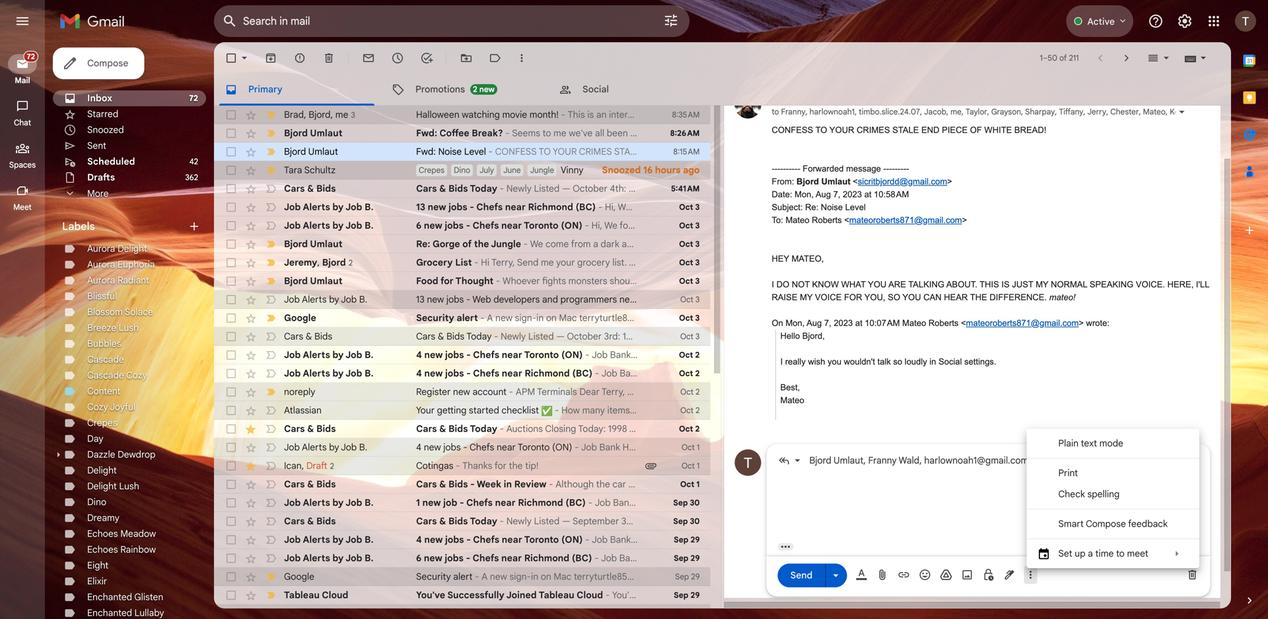 Task type: locate. For each thing, give the bounding box(es) containing it.
-
[[561, 109, 565, 121], [505, 127, 510, 139], [488, 146, 493, 158], [772, 164, 775, 174], [775, 164, 777, 174], [777, 164, 780, 174], [780, 164, 783, 174], [783, 164, 786, 174], [786, 164, 789, 174], [789, 164, 792, 174], [792, 164, 795, 174], [795, 164, 797, 174], [797, 164, 800, 174], [883, 164, 886, 174], [886, 164, 889, 174], [889, 164, 892, 174], [892, 164, 895, 174], [895, 164, 898, 174], [898, 164, 901, 174], [901, 164, 903, 174], [903, 164, 906, 174], [906, 164, 909, 174], [500, 183, 504, 195], [470, 201, 474, 213], [598, 201, 603, 213], [466, 220, 470, 231], [585, 220, 589, 231], [523, 238, 528, 250], [474, 257, 479, 268], [496, 275, 500, 287], [466, 294, 471, 305], [480, 312, 485, 324], [494, 331, 498, 342], [466, 349, 471, 361], [585, 349, 589, 361], [466, 368, 471, 379], [595, 368, 599, 379], [509, 386, 513, 398], [552, 405, 561, 416], [500, 423, 504, 435], [463, 442, 467, 453], [575, 442, 579, 453], [456, 460, 460, 472], [470, 479, 475, 490], [549, 479, 553, 490], [460, 497, 464, 509], [588, 497, 592, 509], [500, 516, 504, 527], [466, 534, 471, 546], [585, 534, 589, 546], [466, 553, 470, 564], [594, 553, 599, 564], [475, 571, 479, 583], [605, 590, 610, 601]]

1 vertical spatial of
[[462, 238, 472, 250]]

22 row from the top
[[214, 494, 710, 513]]

0 horizontal spatial cloud
[[322, 590, 348, 601]]

fwd: for fwd: coffee break? -
[[416, 127, 437, 139]]

4 new jobs - chefs near toronto (on) -
[[416, 349, 592, 361], [416, 442, 581, 453], [416, 534, 592, 546]]

you up you,
[[868, 280, 887, 290]]

0 horizontal spatial in
[[504, 479, 512, 490]]

richmond up joined
[[524, 553, 569, 564]]

near up 6 new jobs - chefs near richmond (bc) -
[[502, 534, 522, 546]]

7 not important switch from the top
[[264, 367, 277, 380]]

this
[[980, 280, 999, 290]]

cascade down bubbles 'link'
[[87, 354, 124, 366]]

4 for 24th row from the top of the page
[[416, 534, 422, 546]]

new for sixth row from the bottom
[[422, 497, 441, 509]]

cars & bids today - down getting
[[416, 423, 506, 435]]

13 not important switch from the top
[[264, 497, 277, 510]]

15 row from the top
[[214, 365, 710, 383]]

oct for row containing noreply
[[680, 387, 694, 397]]

3 for 6 new jobs - chefs near toronto (on) -
[[695, 221, 700, 231]]

for up week
[[495, 460, 507, 472]]

1 horizontal spatial compose
[[1086, 518, 1126, 530]]

1 vertical spatial enchanted
[[87, 608, 132, 619]]

bjord umlaut up 'tara schultz'
[[284, 146, 338, 158]]

cozy inside aurora delight aurora euphoria aurora radiant blissful blossom solace breeze lush bubbles cascade cascade cozy
[[126, 370, 147, 381]]

oct 2 for 4 new jobs - chefs near toronto (on) -
[[679, 350, 700, 360]]

1 vertical spatial my
[[800, 293, 813, 302]]

the
[[970, 293, 987, 302]]

talk
[[877, 357, 891, 367]]

2 horizontal spatial >
[[1079, 318, 1084, 328]]

chefs for seventh row from the top
[[473, 220, 499, 231]]

google down jeremy
[[284, 312, 316, 324]]

1 new job - chefs near richmond (bc) -
[[416, 497, 595, 509]]

chat
[[14, 118, 31, 128]]

1 vertical spatial cascade
[[87, 370, 124, 381]]

compose up "inbox" link on the left
[[87, 57, 128, 69]]

0 vertical spatial at
[[864, 190, 872, 199]]

>
[[947, 177, 952, 187], [962, 215, 967, 225], [1079, 318, 1084, 328]]

show trimmed content image
[[778, 544, 794, 551]]

text
[[1081, 438, 1097, 449]]

delight up the euphoria on the left of the page
[[118, 243, 147, 255]]

oct 3 for cars & bids today -
[[680, 332, 700, 342]]

0 vertical spatial for
[[441, 275, 453, 287]]

1 vertical spatial dino
[[87, 497, 106, 508]]

0 horizontal spatial for
[[441, 275, 453, 287]]

hello
[[780, 331, 800, 341]]

2 cascade from the top
[[87, 370, 124, 381]]

cars & bids today - down july
[[416, 183, 506, 195]]

2 vertical spatial delight
[[87, 481, 117, 492]]

grocery list - hi terry, send me your grocery list. thanks, jer
[[416, 257, 676, 268]]

5 cars & bids from the top
[[284, 516, 336, 527]]

3 cars & bids today - from the top
[[416, 423, 506, 435]]

0 horizontal spatial roberts
[[812, 215, 842, 225]]

0 horizontal spatial crepes
[[87, 417, 117, 429]]

bjord down forwarded
[[797, 177, 819, 187]]

crepes down the fwd: noise level -
[[419, 165, 445, 175]]

2 30 from the top
[[690, 517, 700, 527]]

thanks,
[[629, 257, 661, 268]]

2 vertical spatial <
[[961, 318, 966, 328]]

me up piece
[[950, 107, 962, 117]]

compose
[[87, 57, 128, 69], [1086, 518, 1126, 530]]

not important switch for 14th row
[[264, 349, 277, 362]]

aug down forwarded
[[816, 190, 831, 199]]

bubbles
[[87, 338, 121, 350]]

cars
[[284, 183, 305, 195], [416, 183, 437, 195], [284, 331, 303, 342], [416, 331, 435, 342], [284, 423, 305, 435], [416, 423, 437, 435], [284, 479, 305, 490], [416, 479, 437, 490], [284, 516, 305, 527], [416, 516, 437, 527]]

9 row from the top
[[214, 254, 710, 272]]

1 horizontal spatial i
[[780, 357, 783, 367]]

lush
[[119, 322, 139, 334], [119, 481, 139, 492]]

my down not
[[800, 293, 813, 302]]

19 row from the top
[[214, 439, 710, 457]]

aug up bjord,
[[807, 318, 822, 328]]

0 horizontal spatial mateoroberts871@gmail.com
[[849, 215, 962, 225]]

- inside "link"
[[466, 294, 471, 305]]

4 4 from the top
[[416, 534, 422, 546]]

oct 1 for -
[[680, 480, 700, 490]]

jobs for seventh row from the top
[[445, 220, 464, 231]]

1 horizontal spatial cloud
[[577, 590, 603, 601]]

0 vertical spatial mateoroberts871@gmail.com
[[849, 215, 962, 225]]

1 vertical spatial send
[[790, 570, 813, 581]]

alert
[[457, 312, 478, 324], [453, 571, 473, 583]]

1 google from the top
[[284, 312, 316, 324]]

cars & bids today - for 5:41 am
[[416, 183, 506, 195]]

more image
[[515, 52, 528, 65]]

3 4 new jobs - chefs near toronto (on) - from the top
[[416, 534, 592, 546]]

1 vertical spatial security alert -
[[416, 571, 482, 583]]

timbo.slice.24.07
[[859, 107, 920, 117]]

sep 29 for security alert -
[[675, 572, 700, 582]]

1 row from the top
[[214, 106, 710, 124]]

delete image
[[322, 52, 336, 65]]

i do not know what you are talking about. this is just my normal speaking voice. here, i'll raise my voice for you, so you can hear the difference.
[[772, 280, 1209, 302]]

27 row from the top
[[214, 586, 710, 605]]

toggle split pane mode image
[[1147, 52, 1160, 65]]

promotions, 2 new messages, tab
[[381, 74, 548, 106]]

1 vertical spatial echoes
[[87, 544, 118, 556]]

main content
[[214, 42, 1268, 620]]

re: inside row
[[416, 238, 430, 250]]

me left your
[[541, 257, 554, 268]]

4 new jobs - chefs near toronto (on) - up 6 new jobs - chefs near richmond (bc) -
[[416, 534, 592, 546]]

b. for 19th row
[[359, 442, 367, 453]]

13
[[416, 201, 425, 213], [416, 294, 425, 305]]

2 vertical spatial 4 new jobs - chefs near toronto (on) -
[[416, 534, 592, 546]]

14 not important switch from the top
[[264, 515, 277, 528]]

chefs for 13th row from the bottom of the page
[[473, 368, 499, 379]]

4 row from the top
[[214, 161, 710, 180]]

oct 2
[[679, 350, 700, 360], [679, 369, 700, 379], [680, 387, 700, 397], [680, 406, 700, 416], [679, 424, 700, 434]]

inbox
[[87, 92, 112, 104]]

toronto up "4 new jobs - chefs near richmond (bc) -"
[[524, 349, 559, 361]]

to up confess
[[772, 107, 779, 117]]

29 for 4 new jobs - chefs near toronto (on) -
[[691, 535, 700, 545]]

bjord right brad
[[309, 109, 331, 120]]

> up about.
[[962, 215, 967, 225]]

1 vertical spatial i
[[780, 357, 783, 367]]

0 vertical spatial enchanted
[[87, 592, 132, 603]]

1 vertical spatial social
[[939, 357, 962, 367]]

1 enchanted from the top
[[87, 592, 132, 603]]

snoozed down starred
[[87, 124, 124, 136]]

(on)
[[561, 220, 582, 231], [675, 294, 695, 305], [561, 349, 583, 361], [552, 442, 572, 453], [561, 534, 583, 546]]

1 vertical spatial snoozed
[[602, 164, 641, 176]]

Search in mail text field
[[243, 15, 626, 28]]

1 vertical spatial to
[[1116, 548, 1125, 560]]

1 vertical spatial mon,
[[786, 318, 805, 328]]

1 cars & bids today - from the top
[[416, 183, 506, 195]]

joyful
[[110, 402, 135, 413]]

7, up bjord,
[[824, 318, 831, 328]]

show details image
[[1178, 108, 1186, 116]]

sep for you've successfully joined tableau cloud -
[[674, 591, 688, 601]]

1 fwd: from the top
[[416, 127, 437, 139]]

2 security from the top
[[416, 571, 451, 583]]

oct 3 for 6 new jobs - chefs near toronto (on) -
[[679, 221, 700, 231]]

1 50 of 211
[[1040, 53, 1079, 63]]

job
[[443, 497, 457, 509]]

cotingas - thanks for the tip!
[[416, 460, 539, 472]]

toronto inside "link"
[[640, 294, 672, 305]]

16 row from the top
[[214, 383, 710, 402]]

not important switch for 11th row from the top
[[264, 293, 277, 306]]

new inside tab
[[479, 85, 495, 94]]

0 vertical spatial echoes
[[87, 528, 118, 540]]

0 horizontal spatial social
[[583, 84, 609, 95]]

13 for 13 new jobs - chefs near richmond (bc) -
[[416, 201, 425, 213]]

gmail image
[[59, 8, 131, 34]]

richmond
[[528, 201, 573, 213], [525, 368, 570, 379], [518, 497, 563, 509], [524, 553, 569, 564]]

mateoroberts871@gmail.com inside ---------- forwarded message --------- from: bjord umlaut < sicritbjordd@gmail.com > date: mon, aug 7, 2023 at 10:58 am subject: re: noise level to: mateo roberts < mateoroberts871@gmail.com >
[[849, 215, 962, 225]]

0 horizontal spatial mateoroberts871@gmail.com link
[[849, 215, 962, 225]]

chefs up 're: gorge of the jungle -'
[[473, 220, 499, 231]]

b. for 11th row from the top
[[359, 294, 367, 305]]

0 horizontal spatial at
[[855, 318, 862, 328]]

30 for cars & bids today -
[[690, 517, 700, 527]]

dino up dreamy on the left bottom of the page
[[87, 497, 106, 508]]

umlaut down jeremy , bjord 2
[[310, 275, 342, 287]]

umlaut up schultz
[[308, 146, 338, 158]]

chefs up 6 new jobs - chefs near toronto (on) -
[[476, 201, 503, 213]]

alert down web at the left top
[[457, 312, 478, 324]]

2023 down for
[[834, 318, 853, 328]]

compose up time
[[1086, 518, 1126, 530]]

blissful link
[[87, 291, 117, 302]]

the left tip!
[[509, 460, 523, 472]]

1 vertical spatial mateoroberts871@gmail.com
[[966, 318, 1079, 328]]

mateoroberts871@gmail.com
[[849, 215, 962, 225], [966, 318, 1079, 328]]

mateo inside ---------- forwarded message --------- from: bjord umlaut < sicritbjordd@gmail.com > date: mon, aug 7, 2023 at 10:58 am subject: re: noise level to: mateo roberts < mateoroberts871@gmail.com >
[[786, 215, 809, 225]]

toronto up tip!
[[518, 442, 550, 453]]

bjord up tara
[[284, 146, 306, 158]]

1 security alert - from the top
[[416, 312, 487, 324]]

getting
[[437, 405, 467, 416]]

2 not important switch from the top
[[264, 201, 277, 214]]

0 vertical spatial alert
[[457, 312, 478, 324]]

1 horizontal spatial roberts
[[929, 318, 959, 328]]

None checkbox
[[225, 52, 238, 65], [225, 108, 238, 122], [225, 127, 238, 140], [225, 145, 238, 159], [225, 571, 238, 584], [225, 589, 238, 602], [225, 608, 238, 620], [225, 52, 238, 65], [225, 108, 238, 122], [225, 127, 238, 140], [225, 145, 238, 159], [225, 571, 238, 584], [225, 589, 238, 602], [225, 608, 238, 620]]

0 vertical spatial compose
[[87, 57, 128, 69]]

0 vertical spatial 7,
[[833, 190, 840, 199]]

security down food
[[416, 312, 454, 324]]

2 vertical spatial >
[[1079, 318, 1084, 328]]

end
[[921, 125, 940, 135]]

2 horizontal spatial me
[[950, 107, 962, 117]]

mateoroberts871@gmail.com down 10:58 am
[[849, 215, 962, 225]]

0 vertical spatial oct 1
[[682, 443, 700, 453]]

support image
[[1148, 13, 1164, 29]]

echoes rainbow link
[[87, 544, 156, 556]]

2 inside tab
[[473, 85, 477, 94]]

cascade down cascade link
[[87, 370, 124, 381]]

3 4 from the top
[[416, 442, 421, 453]]

enchanted glisten link
[[87, 592, 163, 603]]

7 row from the top
[[214, 217, 710, 235]]

cars & bids - week in review -
[[416, 479, 556, 490]]

48
[[1034, 455, 1045, 467]]

oct for sixth row from the top
[[679, 202, 693, 212]]

i inside i do not know what you are talking about. this is just my normal speaking voice. here, i'll raise my voice for you, so you can hear the difference.
[[772, 280, 774, 290]]

bjord
[[309, 109, 331, 120], [284, 127, 308, 139], [284, 146, 306, 158], [797, 177, 819, 187], [284, 238, 308, 250], [322, 257, 346, 268], [284, 275, 308, 287], [809, 455, 831, 467]]

0 vertical spatial aurora
[[87, 243, 115, 255]]

1 vertical spatial oct 1
[[682, 461, 700, 471]]

1 vertical spatial crepes
[[87, 417, 117, 429]]

12 not important switch from the top
[[264, 478, 277, 491]]

vinny
[[561, 164, 583, 176]]

not important switch for seventh row from the top
[[264, 219, 277, 232]]

send down show trimmed content icon
[[790, 570, 813, 581]]

(bc) for 13 new jobs - chefs near richmond (bc)
[[576, 201, 596, 213]]

i
[[772, 280, 774, 290], [780, 357, 783, 367]]

oct 3 for re: gorge of the jungle -
[[679, 239, 700, 249]]

2 vertical spatial oct 1
[[680, 480, 700, 490]]

1 not important switch from the top
[[264, 182, 277, 195]]

1 vertical spatial 72
[[189, 93, 198, 103]]

oct 2 for 4 new jobs - chefs near richmond (bc) -
[[679, 369, 700, 379]]

16 not important switch from the top
[[264, 552, 277, 565]]

0 vertical spatial sep 30
[[673, 498, 700, 508]]

toronto for oct 3
[[524, 220, 559, 231]]

5:41 am
[[671, 184, 700, 194]]

mateoroberts871@gmail.com down difference.
[[966, 318, 1079, 328]]

of inside row
[[462, 238, 472, 250]]

1 horizontal spatial to
[[1116, 548, 1125, 560]]

of for the
[[462, 238, 472, 250]]

cars & bids today - down job
[[416, 516, 506, 527]]

1 horizontal spatial of
[[1059, 53, 1067, 63]]

0 vertical spatial in
[[930, 357, 936, 367]]

not important switch for sixth row from the bottom
[[264, 497, 277, 510]]

aurora down aurora delight "link" on the left of page
[[87, 259, 115, 270]]

1 horizontal spatial snoozed
[[602, 164, 641, 176]]

toronto down thanks,
[[640, 294, 672, 305]]

chefs for sixth row from the bottom
[[466, 497, 493, 509]]

near
[[505, 201, 526, 213], [501, 220, 522, 231], [619, 294, 638, 305], [502, 349, 522, 361], [502, 368, 522, 379], [497, 442, 516, 453], [495, 497, 516, 509], [502, 534, 522, 546], [501, 553, 522, 564]]

0 vertical spatial lush
[[119, 322, 139, 334]]

8 not important switch from the top
[[264, 404, 277, 417]]

cozy inside cozy joyful crepes day dazzle dewdrop delight delight lush dino dreamy echoes meadow echoes rainbow eight
[[87, 402, 108, 413]]

oct for 19th row
[[682, 443, 695, 453]]

1 horizontal spatial re:
[[805, 202, 819, 212]]

2 bjord umlaut from the top
[[284, 146, 338, 158]]

snoozed left 16
[[602, 164, 641, 176]]

6 row from the top
[[214, 198, 710, 217]]

362
[[185, 173, 198, 183]]

not important switch
[[264, 182, 277, 195], [264, 201, 277, 214], [264, 219, 277, 232], [264, 293, 277, 306], [264, 330, 277, 343], [264, 349, 277, 362], [264, 367, 277, 380], [264, 404, 277, 417], [264, 423, 277, 436], [264, 441, 277, 454], [264, 460, 277, 473], [264, 478, 277, 491], [264, 497, 277, 510], [264, 515, 277, 528], [264, 534, 277, 547], [264, 552, 277, 565]]

today down web at the left top
[[466, 331, 492, 342]]

i for i do not know what you are talking about. this is just my normal speaking voice. here, i'll raise my voice for you, so you can hear the difference.
[[772, 280, 774, 290]]

1 echoes from the top
[[87, 528, 118, 540]]

dino down the fwd: noise level -
[[454, 165, 470, 175]]

social tab
[[548, 74, 715, 106]]

4 not important switch from the top
[[264, 293, 277, 306]]

1 vertical spatial 30
[[690, 517, 700, 527]]

4 cars & bids from the top
[[284, 479, 336, 490]]

near up 6 new jobs - chefs near toronto (on) -
[[505, 201, 526, 213]]

bjord umlaut , franny wald , harlownoah1@gmail.com 48 more
[[809, 455, 1068, 467]]

aurora up blissful link at the top left of the page
[[87, 275, 115, 286]]

3 cars & bids from the top
[[284, 423, 336, 435]]

near down 13 new jobs - chefs near richmond (bc) -
[[501, 220, 522, 231]]

umlaut down forwarded
[[821, 177, 850, 187]]

1 4 from the top
[[416, 349, 422, 361]]

1 30 from the top
[[690, 498, 700, 508]]

lush down the blossom solace link in the left of the page
[[119, 322, 139, 334]]

2 6 from the top
[[416, 553, 422, 564]]

discard draft ‪(⌘⇧d)‬ image
[[1186, 569, 1199, 582]]

bjord umlaut for fwd: noise level -
[[284, 146, 338, 158]]

17 row from the top
[[214, 402, 710, 420]]

cars & bids today - for oct 2
[[416, 423, 506, 435]]

rainbow
[[120, 544, 156, 556]]

0 vertical spatial cascade
[[87, 354, 124, 366]]

2 job alerts by job b. from the top
[[284, 220, 374, 231]]

confess to your crimes stale end piece of white bread!
[[772, 125, 1046, 135]]

meet heading
[[0, 202, 45, 213]]

mateo down subject:
[[786, 215, 809, 225]]

oct for 11th row from the top
[[680, 295, 693, 305]]

terry,
[[491, 257, 515, 268]]

move to image
[[460, 52, 473, 65]]

1 horizontal spatial 72
[[189, 93, 198, 103]]

13 inside "link"
[[416, 294, 425, 305]]

jungle left vinny
[[530, 165, 554, 175]]

level inside ---------- forwarded message --------- from: bjord umlaut < sicritbjordd@gmail.com > date: mon, aug 7, 2023 at 10:58 am subject: re: noise level to: mateo roberts < mateoroberts871@gmail.com >
[[845, 202, 866, 212]]

sep for cars & bids today -
[[673, 517, 688, 527]]

2 inside ican , draft 2
[[330, 461, 334, 471]]

2 enchanted from the top
[[87, 608, 132, 619]]

1 4 new jobs - chefs near toronto (on) - from the top
[[416, 349, 592, 361]]

harlownoah1
[[810, 107, 855, 117]]

delight inside aurora delight aurora euphoria aurora radiant blissful blossom solace breeze lush bubbles cascade cascade cozy
[[118, 243, 147, 255]]

delight down dazzle
[[87, 465, 117, 477]]

14 row from the top
[[214, 346, 710, 365]]

1 vertical spatial google
[[284, 571, 314, 583]]

my
[[1036, 280, 1048, 290], [800, 293, 813, 302]]

1 horizontal spatial level
[[845, 202, 866, 212]]

voice
[[815, 293, 842, 302]]

spelling
[[1087, 489, 1120, 500]]

blossom
[[87, 306, 123, 318]]

0 vertical spatial security alert -
[[416, 312, 487, 324]]

on
[[772, 318, 783, 328]]

alert for oct
[[457, 312, 478, 324]]

at left 10:58 am
[[864, 190, 872, 199]]

1 6 from the top
[[416, 220, 422, 231]]

near up you've successfully joined tableau cloud -
[[501, 553, 522, 564]]

(on) for sep 29
[[561, 534, 583, 546]]

0 vertical spatial >
[[947, 177, 952, 187]]

1 vertical spatial sep 30
[[673, 517, 700, 527]]

today down july
[[470, 183, 497, 195]]

important mainly because it was sent directly to you. switch
[[264, 238, 277, 251]]

new for 13th row from the bottom of the page
[[424, 368, 443, 379]]

oct 3 for 13 new jobs - chefs near richmond (bc) -
[[679, 202, 700, 212]]

3 for grocery list - hi terry, send me your grocery list. thanks, jer
[[695, 258, 700, 268]]

1 vertical spatial jungle
[[491, 238, 521, 250]]

0 vertical spatial 4 new jobs - chefs near toronto (on) -
[[416, 349, 592, 361]]

stale
[[892, 125, 919, 135]]

security up you've
[[416, 571, 451, 583]]

add to tasks image
[[420, 52, 433, 65]]

3 for re: gorge of the jungle -
[[695, 239, 700, 249]]

toronto
[[524, 220, 559, 231], [640, 294, 672, 305], [524, 349, 559, 361], [518, 442, 550, 453], [524, 534, 559, 546]]

10:07 am
[[865, 318, 900, 328]]

0 vertical spatial snoozed
[[87, 124, 124, 136]]

sicritbjordd@gmail.com
[[858, 177, 947, 187]]

row containing jeremy
[[214, 254, 710, 272]]

3 for 13 new jobs - chefs near richmond (bc) -
[[695, 202, 700, 212]]

in
[[930, 357, 936, 367], [504, 479, 512, 490]]

aug inside ---------- forwarded message --------- from: bjord umlaut < sicritbjordd@gmail.com > date: mon, aug 7, 2023 at 10:58 am subject: re: noise level to: mateo roberts < mateoroberts871@gmail.com >
[[816, 190, 831, 199]]

insert emoji ‪(⌘⇧2)‬ image
[[918, 569, 932, 582]]

i left really
[[780, 357, 783, 367]]

5 important according to google magic. switch from the top
[[264, 386, 277, 399]]

you
[[868, 280, 887, 290], [902, 293, 921, 302]]

snoozed 16 hours ago
[[602, 164, 700, 176]]

select input tool image
[[1199, 53, 1207, 63]]

hours
[[655, 164, 681, 176]]

aurora delight aurora euphoria aurora radiant blissful blossom solace breeze lush bubbles cascade cascade cozy
[[87, 243, 155, 381]]

10 row from the top
[[214, 272, 710, 291]]

for right food
[[441, 275, 453, 287]]

1 security from the top
[[416, 312, 454, 324]]

0 horizontal spatial jungle
[[491, 238, 521, 250]]

15 not important switch from the top
[[264, 534, 277, 547]]

3 for security alert -
[[695, 313, 700, 323]]

near inside "link"
[[619, 294, 638, 305]]

main menu image
[[15, 13, 30, 29]]

8:15 am
[[673, 147, 700, 157]]

2 cars & bids from the top
[[284, 331, 332, 342]]

row
[[214, 106, 710, 124], [214, 124, 710, 143], [214, 143, 710, 161], [214, 161, 710, 180], [214, 180, 710, 198], [214, 198, 710, 217], [214, 217, 710, 235], [214, 235, 710, 254], [214, 254, 710, 272], [214, 272, 710, 291], [214, 291, 710, 309], [214, 309, 710, 328], [214, 328, 710, 346], [214, 346, 710, 365], [214, 365, 710, 383], [214, 383, 710, 402], [214, 402, 710, 420], [214, 420, 710, 439], [214, 439, 710, 457], [214, 457, 710, 476], [214, 476, 710, 494], [214, 494, 710, 513], [214, 513, 710, 531], [214, 531, 710, 549], [214, 549, 710, 568], [214, 568, 710, 586], [214, 586, 710, 605]]

to right time
[[1116, 548, 1125, 560]]

navigation
[[0, 42, 46, 620]]

6 not important switch from the top
[[264, 349, 277, 362]]

20 row from the top
[[214, 457, 710, 476]]

food
[[416, 275, 438, 287]]

0 vertical spatial crepes
[[419, 165, 445, 175]]

72 up mail heading
[[27, 52, 35, 61]]

0 vertical spatial send
[[517, 257, 539, 268]]

send right terry,
[[517, 257, 539, 268]]

toronto for oct 1
[[518, 442, 550, 453]]

chefs down cars & bids - week in review -
[[466, 497, 493, 509]]

2 4 new jobs - chefs near toronto (on) - from the top
[[416, 442, 581, 453]]

2 fwd: from the top
[[416, 146, 436, 158]]

tab list
[[1231, 42, 1268, 572], [214, 74, 1231, 106]]

0 horizontal spatial you
[[868, 280, 887, 290]]

smart
[[1058, 518, 1084, 530]]

google for sep
[[284, 571, 314, 583]]

drafts link
[[87, 172, 115, 183]]

cars & bids
[[284, 183, 336, 195], [284, 331, 332, 342], [284, 423, 336, 435], [284, 479, 336, 490], [284, 516, 336, 527]]

i left do
[[772, 280, 774, 290]]

ican , draft 2
[[284, 460, 334, 472]]

b. for sixth row from the bottom
[[365, 497, 374, 509]]

message
[[846, 164, 881, 174]]

delight down delight link
[[87, 481, 117, 492]]

3 for food for thought -
[[695, 276, 700, 286]]

oct 3 for security alert -
[[679, 313, 700, 323]]

main content containing primary
[[214, 42, 1268, 620]]

cascade link
[[87, 354, 124, 366]]

lush inside aurora delight aurora euphoria aurora radiant blissful blossom solace breeze lush bubbles cascade cascade cozy
[[119, 322, 139, 334]]

1 horizontal spatial <
[[853, 177, 858, 187]]

1 horizontal spatial franny
[[868, 455, 897, 467]]

i for i really wish you wouldn't talk so loudly in social settings.
[[780, 357, 783, 367]]

4 for 19th row
[[416, 442, 421, 453]]

> left the wrote:
[[1079, 318, 1084, 328]]

dewdrop
[[118, 449, 155, 461]]

what
[[841, 280, 866, 290]]

to franny , harlownoah1 , timbo.slice.24.07 , jacob , me , taylor , grayson , sharpay , tiffany , jerry , chester , mateo , kendall
[[772, 107, 1196, 117]]

chefs for sixth row from the top
[[476, 201, 503, 213]]

0 vertical spatial fwd:
[[416, 127, 437, 139]]

2 aurora from the top
[[87, 259, 115, 270]]

0 vertical spatial to
[[772, 107, 779, 117]]

sep 29 for 6 new jobs - chefs near richmond (bc) -
[[674, 554, 700, 564]]

my right just
[[1036, 280, 1048, 290]]

chefs up account
[[473, 368, 499, 379]]

2 security alert - from the top
[[416, 571, 482, 583]]

search in mail image
[[218, 9, 242, 33]]

7 job alerts by job b. from the top
[[284, 497, 374, 509]]

oct for 20th row from the bottom
[[679, 239, 693, 249]]

3 job alerts by job b. from the top
[[284, 294, 367, 305]]

1 for cars & bids - week in review -
[[696, 480, 700, 490]]

6 up the grocery
[[416, 220, 422, 231]]

11 not important switch from the top
[[264, 460, 277, 473]]

snoozed inside row
[[602, 164, 641, 176]]

9 job alerts by job b. from the top
[[284, 553, 374, 564]]

0 vertical spatial jungle
[[530, 165, 554, 175]]

2 13 from the top
[[416, 294, 425, 305]]

in up 1 new job - chefs near richmond (bc) -
[[504, 479, 512, 490]]

jobs for 25th row from the top of the page
[[445, 553, 464, 564]]

elixir
[[87, 576, 107, 587]]

near down week
[[495, 497, 516, 509]]

4 new jobs - chefs near toronto (on) - for sep 29
[[416, 534, 592, 546]]

4 for 13th row from the bottom of the page
[[416, 368, 422, 379]]

register
[[416, 386, 451, 398]]

72 up 42
[[189, 93, 198, 103]]

by
[[332, 201, 344, 213], [332, 220, 344, 231], [329, 294, 339, 305], [332, 349, 344, 361], [332, 368, 344, 379], [329, 442, 339, 453], [332, 497, 344, 509], [332, 534, 344, 546], [332, 553, 344, 564]]

echoes
[[87, 528, 118, 540], [87, 544, 118, 556]]

tab list up 8:35 am
[[214, 74, 1231, 106]]

franny up confess
[[781, 107, 805, 117]]

jobs for 14th row
[[445, 349, 464, 361]]

bubbles link
[[87, 338, 121, 350]]

chefs up "4 new jobs - chefs near richmond (bc) -"
[[473, 349, 499, 361]]

umlaut for food for thought -
[[310, 275, 342, 287]]

2 row
[[214, 605, 710, 620]]

new for 14th row
[[424, 349, 443, 361]]

1 bjord umlaut from the top
[[284, 127, 342, 139]]

1 horizontal spatial crepes
[[419, 165, 445, 175]]

grocery
[[577, 257, 610, 268]]

6 new jobs - chefs near toronto (on) -
[[416, 220, 591, 231]]

5 not important switch from the top
[[264, 330, 277, 343]]

4 new jobs - chefs near toronto (on) - up "4 new jobs - chefs near richmond (bc) -"
[[416, 349, 592, 361]]

(on) for oct 3
[[561, 220, 582, 231]]

sep 30
[[673, 498, 700, 508], [673, 517, 700, 527]]

at left 10:07 am
[[855, 318, 862, 328]]

important according to google magic. switch for noreply
[[264, 386, 277, 399]]

bjord umlaut for food for thought -
[[284, 275, 342, 287]]

snooze image
[[391, 52, 404, 65]]

content
[[87, 386, 120, 397]]

richmond down vinny
[[528, 201, 573, 213]]

not important switch for row containing atlassian
[[264, 404, 277, 417]]

jobs for sixth row from the top
[[449, 201, 467, 213]]

10 not important switch from the top
[[264, 441, 277, 454]]

1 aurora from the top
[[87, 243, 115, 255]]

me right brad
[[335, 109, 348, 120]]

echoes down dreamy on the left bottom of the page
[[87, 528, 118, 540]]

(on) for oct 2
[[561, 349, 583, 361]]

3 bjord umlaut from the top
[[284, 238, 342, 250]]

mon, up subject:
[[795, 190, 814, 199]]

you right so
[[902, 293, 921, 302]]

mateoroberts871@gmail.com link down difference.
[[966, 318, 1079, 328]]

1 for 4 new jobs - chefs near toronto (on) -
[[697, 443, 700, 453]]

oct for 18th row from the top of the page
[[679, 424, 693, 434]]

2 cars & bids today - from the top
[[416, 331, 501, 342]]

(bc) for 6 new jobs - chefs near richmond (bc)
[[572, 553, 592, 564]]

2023 inside ---------- forwarded message --------- from: bjord umlaut < sicritbjordd@gmail.com > date: mon, aug 7, 2023 at 10:58 am subject: re: noise level to: mateo roberts < mateoroberts871@gmail.com >
[[843, 190, 862, 199]]

1 13 from the top
[[416, 201, 425, 213]]

2 4 from the top
[[416, 368, 422, 379]]

important according to google magic. switch
[[264, 164, 277, 177], [264, 256, 277, 269], [264, 275, 277, 288], [264, 312, 277, 325], [264, 386, 277, 399]]

1 cars & bids from the top
[[284, 183, 336, 195]]

0 vertical spatial i
[[772, 280, 774, 290]]

1 horizontal spatial 7,
[[833, 190, 840, 199]]

noise down forwarded
[[821, 202, 843, 212]]

at inside ---------- forwarded message --------- from: bjord umlaut < sicritbjordd@gmail.com > date: mon, aug 7, 2023 at 10:58 am subject: re: noise level to: mateo roberts < mateoroberts871@gmail.com >
[[864, 190, 872, 199]]

noise inside row
[[438, 146, 462, 158]]

2 google from the top
[[284, 571, 314, 583]]

4 cars & bids today - from the top
[[416, 516, 506, 527]]

1 vertical spatial lush
[[119, 481, 139, 492]]

2 sep 30 from the top
[[673, 517, 700, 527]]

2 vertical spatial aurora
[[87, 275, 115, 286]]

security alert - down web at the left top
[[416, 312, 487, 324]]

crepes up day link
[[87, 417, 117, 429]]

1 horizontal spatial the
[[509, 460, 523, 472]]

bjord umlaut up jeremy , bjord 2
[[284, 238, 342, 250]]

aurora up aurora euphoria link
[[87, 243, 115, 255]]

0 horizontal spatial dino
[[87, 497, 106, 508]]

,
[[805, 107, 808, 117], [855, 107, 857, 117], [920, 107, 922, 117], [946, 107, 948, 117], [962, 107, 964, 117], [987, 107, 989, 117], [1021, 107, 1023, 117], [1055, 107, 1057, 117], [1083, 107, 1085, 117], [1106, 107, 1108, 117], [1139, 107, 1141, 117], [1166, 107, 1168, 117], [1229, 107, 1233, 117], [1251, 107, 1255, 117], [304, 109, 306, 120], [331, 109, 333, 120], [317, 257, 320, 268], [863, 455, 866, 467], [919, 455, 922, 467], [302, 460, 304, 472]]

sicritbjordd@gmail.com link
[[858, 177, 947, 187]]

breeze
[[87, 322, 116, 334]]

3 important according to google magic. switch from the top
[[264, 275, 277, 288]]

3 not important switch from the top
[[264, 219, 277, 232]]

0 horizontal spatial snoozed
[[87, 124, 124, 136]]

0 vertical spatial of
[[1059, 53, 1067, 63]]

0 vertical spatial mon,
[[795, 190, 814, 199]]

1 horizontal spatial my
[[1036, 280, 1048, 290]]

oct for tenth row from the top
[[679, 276, 693, 286]]

4 important according to google magic. switch from the top
[[264, 312, 277, 325]]

harlownoah1@gmail.com
[[924, 455, 1028, 467]]

euphoria
[[118, 259, 155, 270]]

a
[[1088, 548, 1093, 560]]

> down piece
[[947, 177, 952, 187]]

0 vertical spatial re:
[[805, 202, 819, 212]]

near up "4 new jobs - chefs near richmond (bc) -"
[[502, 349, 522, 361]]

8 row from the top
[[214, 235, 710, 254]]

1 important according to google magic. switch from the top
[[264, 164, 277, 177]]

today for sep 30
[[470, 516, 497, 527]]

noise down "coffee"
[[438, 146, 462, 158]]

oct for 12th row from the top
[[679, 313, 693, 323]]

0 vertical spatial franny
[[781, 107, 805, 117]]

4 bjord umlaut from the top
[[284, 275, 342, 287]]

2023 down message
[[843, 190, 862, 199]]

more options image
[[1027, 569, 1035, 582]]

re: right subject:
[[805, 202, 819, 212]]



Task type: describe. For each thing, give the bounding box(es) containing it.
dino inside row
[[454, 165, 470, 175]]

mateo down can
[[902, 318, 926, 328]]

0 horizontal spatial >
[[947, 177, 952, 187]]

week
[[477, 479, 501, 490]]

2 important according to google magic. switch from the top
[[264, 256, 277, 269]]

cozy joyful link
[[87, 402, 135, 413]]

11 row from the top
[[214, 291, 710, 309]]

row containing atlassian
[[214, 402, 710, 420]]

cars & bids for 3
[[284, 331, 332, 342]]

0 horizontal spatial franny
[[781, 107, 805, 117]]

row containing tara schultz
[[214, 161, 710, 180]]

has attachment image
[[644, 460, 657, 473]]

jeremy
[[284, 257, 317, 268]]

near up cotingas - thanks for the tip!
[[497, 442, 516, 453]]

enchanted for enchanted lullaby
[[87, 608, 132, 619]]

(on) inside "link"
[[675, 294, 695, 305]]

chefs for 24th row from the top of the page
[[473, 534, 499, 546]]

is
[[1002, 280, 1010, 290]]

dazzle
[[87, 449, 115, 461]]

25 row from the top
[[214, 549, 710, 568]]

1 for cotingas - thanks for the tip!
[[697, 461, 700, 471]]

send inside send button
[[790, 570, 813, 581]]

drafts
[[87, 172, 115, 183]]

security for oct 3
[[416, 312, 454, 324]]

more send options image
[[829, 569, 842, 582]]

richmond for 4 new jobs - chefs near richmond (bc)
[[525, 368, 570, 379]]

tiffany
[[1059, 107, 1083, 117]]

6 for 6 new jobs - chefs near toronto (on) -
[[416, 220, 422, 231]]

not important switch for 15th row from the bottom of the page
[[264, 330, 277, 343]]

watching
[[462, 109, 500, 121]]

sharpay
[[1025, 107, 1055, 117]]

cars & bids today - for sep 30
[[416, 516, 506, 527]]

dino inside cozy joyful crepes day dazzle dewdrop delight delight lush dino dreamy echoes meadow echoes rainbow eight
[[87, 497, 106, 508]]

10:58 am
[[874, 190, 909, 199]]

1 vertical spatial aug
[[807, 318, 822, 328]]

0 vertical spatial the
[[474, 238, 489, 250]]

send button
[[778, 564, 825, 588]]

not important switch for row containing ican
[[264, 460, 277, 473]]

mon, inside ---------- forwarded message --------- from: bjord umlaut < sicritbjordd@gmail.com > date: mon, aug 7, 2023 at 10:58 am subject: re: noise level to: mateo roberts < mateoroberts871@gmail.com >
[[795, 190, 814, 199]]

spaces heading
[[0, 160, 45, 170]]

important according to google magic. switch for google
[[264, 312, 277, 325]]

crimes
[[857, 125, 890, 135]]

1 cascade from the top
[[87, 354, 124, 366]]

settings.
[[964, 357, 996, 367]]

b. for 25th row from the top of the page
[[365, 553, 374, 564]]

not important switch for 19th row
[[264, 441, 277, 454]]

successfully
[[447, 590, 505, 601]]

row containing noreply
[[214, 383, 710, 402]]

grocery
[[416, 257, 453, 268]]

1 horizontal spatial jungle
[[530, 165, 554, 175]]

1 vertical spatial compose
[[1086, 518, 1126, 530]]

re: inside ---------- forwarded message --------- from: bjord umlaut < sicritbjordd@gmail.com > date: mon, aug 7, 2023 at 10:58 am subject: re: noise level to: mateo roberts < mateoroberts871@gmail.com >
[[805, 202, 819, 212]]

advanced search options image
[[658, 7, 684, 34]]

programmers
[[560, 294, 617, 305]]

0 vertical spatial mateoroberts871@gmail.com link
[[849, 215, 962, 225]]

3 aurora from the top
[[87, 275, 115, 286]]

forwarded
[[803, 164, 844, 174]]

just
[[1012, 280, 1033, 290]]

fri, sep 29, 2023, 9:12 am element
[[675, 608, 700, 620]]

so
[[893, 357, 902, 367]]

row containing tableau cloud
[[214, 586, 710, 605]]

mark as unread image
[[362, 52, 375, 65]]

aurora euphoria link
[[87, 259, 155, 270]]

mail heading
[[0, 75, 45, 86]]

jobs for 13th row from the bottom of the page
[[445, 368, 464, 379]]

security alert - for sep 29
[[416, 571, 482, 583]]

21 row from the top
[[214, 476, 710, 494]]

oct for 15th row from the bottom of the page
[[680, 332, 693, 342]]

raise
[[772, 293, 798, 302]]

settings image
[[1177, 13, 1193, 29]]

not important switch for sixth row from the top
[[264, 201, 277, 214]]

1 tableau from the left
[[284, 590, 320, 601]]

new for 25th row from the top of the page
[[424, 553, 442, 564]]

sent
[[87, 140, 106, 152]]

oct 3 for food for thought -
[[679, 276, 700, 286]]

toggle confidential mode image
[[982, 569, 995, 582]]

blissful
[[87, 291, 117, 302]]

(bc) for 4 new jobs - chefs near richmond (bc)
[[572, 368, 593, 379]]

i'll
[[1196, 280, 1209, 290]]

aurora radiant link
[[87, 275, 149, 286]]

jobs for 19th row
[[443, 442, 461, 453]]

primary tab
[[214, 74, 380, 106]]

oct 2 for register new account -
[[680, 387, 700, 397]]

cars & bids for 2
[[284, 423, 336, 435]]

level inside row
[[464, 146, 486, 158]]

today for oct 2
[[470, 423, 497, 435]]

3 inside brad , bjord , me 3
[[351, 110, 355, 120]]

1 vertical spatial franny
[[868, 455, 897, 467]]

check spelling
[[1058, 489, 1120, 500]]

bjord down brad
[[284, 127, 308, 139]]

important according to google magic. switch for bjord umlaut
[[264, 275, 277, 288]]

1 vertical spatial >
[[962, 215, 967, 225]]

13 new jobs - chefs near richmond (bc) -
[[416, 201, 605, 213]]

umlaut for re: gorge of the jungle -
[[310, 238, 342, 250]]

(bc) for 1 new job - chefs near richmond (bc)
[[565, 497, 586, 509]]

you
[[828, 357, 841, 367]]

5 row from the top
[[214, 180, 710, 198]]

7, inside ---------- forwarded message --------- from: bjord umlaut < sicritbjordd@gmail.com > date: mon, aug 7, 2023 at 10:58 am subject: re: noise level to: mateo roberts < mateoroberts871@gmail.com >
[[833, 190, 840, 199]]

✅ image
[[541, 406, 552, 417]]

13 for 13 new jobs - web developers and programmers  near toronto (on)
[[416, 294, 425, 305]]

hey
[[772, 254, 789, 264]]

here,
[[1167, 280, 1194, 290]]

labels image
[[489, 52, 502, 65]]

social inside tab
[[583, 84, 609, 95]]

list
[[455, 257, 472, 268]]

not important switch for 13th row from the bottom of the page
[[264, 367, 277, 380]]

dazzle dewdrop link
[[87, 449, 155, 461]]

tara
[[284, 164, 302, 176]]

movie
[[502, 109, 527, 121]]

compose inside button
[[87, 57, 128, 69]]

more button
[[53, 186, 206, 201]]

26 row from the top
[[214, 568, 710, 586]]

1 horizontal spatial mateoroberts871@gmail.com
[[966, 318, 1079, 328]]

crepes inside cozy joyful crepes day dazzle dewdrop delight delight lush dino dreamy echoes meadow echoes rainbow eight
[[87, 417, 117, 429]]

1 cloud from the left
[[322, 590, 348, 601]]

2 tableau from the left
[[539, 590, 574, 601]]

gorge
[[432, 238, 460, 250]]

jer
[[663, 257, 676, 268]]

brad , bjord , me 3
[[284, 109, 355, 120]]

5 job alerts by job b. from the top
[[284, 368, 374, 379]]

jacob
[[924, 107, 946, 117]]

12 row from the top
[[214, 309, 710, 328]]

to:
[[772, 215, 783, 225]]

4 new jobs - chefs near toronto (on) - for oct 2
[[416, 349, 592, 361]]

insert files using drive image
[[939, 569, 953, 582]]

0 vertical spatial <
[[853, 177, 858, 187]]

scheduled
[[87, 156, 135, 167]]

in inside row
[[504, 479, 512, 490]]

feedback
[[1128, 518, 1168, 530]]

b. for 13th row from the bottom of the page
[[365, 368, 374, 379]]

hey mateo,
[[772, 254, 824, 264]]

plain text mode
[[1058, 438, 1123, 449]]

oct 3 for grocery list - hi terry, send me your grocery list. thanks, jer
[[679, 258, 700, 268]]

not important switch for 5th row from the bottom
[[264, 515, 277, 528]]

snoozed for snoozed 16 hours ago
[[602, 164, 641, 176]]

umlaut left wald
[[834, 455, 863, 467]]

row containing brad
[[214, 106, 710, 124]]

1 vertical spatial <
[[844, 215, 849, 225]]

23 row from the top
[[214, 513, 710, 531]]

mateo down best,
[[780, 396, 804, 406]]

24 row from the top
[[214, 531, 710, 549]]

29 for you've successfully joined tableau cloud -
[[691, 591, 700, 601]]

your
[[829, 125, 854, 135]]

mateo left show details icon
[[1143, 107, 1166, 117]]

wish
[[808, 357, 825, 367]]

do
[[777, 280, 789, 290]]

1 horizontal spatial me
[[541, 257, 554, 268]]

lullaby
[[134, 608, 164, 619]]

row containing ican
[[214, 457, 710, 476]]

thanks
[[462, 460, 492, 472]]

8 job alerts by job b. from the top
[[284, 534, 374, 546]]

older image
[[1120, 52, 1133, 65]]

b. for 24th row from the top of the page
[[365, 534, 374, 546]]

not important switch for 18th row from the top of the page
[[264, 423, 277, 436]]

2 cloud from the left
[[577, 590, 603, 601]]

near up account
[[502, 368, 522, 379]]

new inside "link"
[[427, 294, 444, 305]]

1 vertical spatial at
[[855, 318, 862, 328]]

chefs for 25th row from the top of the page
[[473, 553, 499, 564]]

send inside row
[[517, 257, 539, 268]]

to
[[815, 125, 827, 135]]

important according to google magic. switch for tara schultz
[[264, 164, 277, 177]]

1 vertical spatial the
[[509, 460, 523, 472]]

bjord right type of response image
[[809, 455, 831, 467]]

0 horizontal spatial me
[[335, 109, 348, 120]]

labels heading
[[62, 220, 188, 233]]

chat heading
[[0, 118, 45, 128]]

dreamy link
[[87, 513, 119, 524]]

cars & bids for 1
[[284, 479, 336, 490]]

cars & bids for 30
[[284, 516, 336, 527]]

b. for seventh row from the top
[[365, 220, 374, 231]]

grayson
[[991, 107, 1021, 117]]

toronto for oct 2
[[524, 349, 559, 361]]

best,
[[780, 383, 800, 393]]

1 horizontal spatial you
[[902, 293, 921, 302]]

developers
[[493, 294, 540, 305]]

4 job alerts by job b. from the top
[[284, 349, 374, 361]]

mail
[[15, 76, 30, 86]]

sep for 4 new jobs - chefs near toronto (on) -
[[674, 535, 688, 545]]

starred
[[87, 108, 118, 120]]

about.
[[946, 280, 977, 290]]

jobs inside "link"
[[446, 294, 464, 305]]

chefs for 14th row
[[473, 349, 499, 361]]

snoozed for snoozed link
[[87, 124, 124, 136]]

sep 30 for cars & bids today -
[[673, 517, 700, 527]]

plain
[[1058, 438, 1079, 449]]

oct for row containing ican
[[682, 461, 695, 471]]

lush inside cozy joyful crepes day dazzle dewdrop delight delight lush dino dreamy echoes meadow echoes rainbow eight
[[119, 481, 139, 492]]

crepes inside row
[[419, 165, 445, 175]]

day link
[[87, 433, 103, 445]]

roberts inside ---------- forwarded message --------- from: bjord umlaut < sicritbjordd@gmail.com > date: mon, aug 7, 2023 at 10:58 am subject: re: noise level to: mateo roberts < mateoroberts871@gmail.com >
[[812, 215, 842, 225]]

taylor
[[966, 107, 987, 117]]

sep 29 for you've successfully joined tableau cloud -
[[674, 591, 700, 601]]

8:35 am
[[672, 110, 700, 120]]

bjord up jeremy
[[284, 238, 308, 250]]

report spam image
[[293, 52, 306, 65]]

1 horizontal spatial social
[[939, 357, 962, 367]]

umlaut inside ---------- forwarded message --------- from: bjord umlaut < sicritbjordd@gmail.com > date: mon, aug 7, 2023 at 10:58 am subject: re: noise level to: mateo roberts < mateoroberts871@gmail.com >
[[821, 177, 850, 187]]

fwd: noise level -
[[416, 146, 495, 158]]

Search in mail search field
[[214, 5, 690, 37]]

meet
[[1127, 548, 1148, 560]]

not
[[792, 280, 810, 290]]

1 horizontal spatial for
[[495, 460, 507, 472]]

not important switch for fifth row
[[264, 182, 277, 195]]

6 new jobs - chefs near richmond (bc) -
[[416, 553, 601, 564]]

tab list right 'i'll'
[[1231, 42, 1268, 572]]

navigation containing mail
[[0, 42, 46, 620]]

ago
[[683, 164, 700, 176]]

2 echoes from the top
[[87, 544, 118, 556]]

0 vertical spatial you
[[868, 280, 887, 290]]

halloween watching movie month! -
[[416, 109, 568, 121]]

2 row from the top
[[214, 124, 710, 143]]

oct for 13th row from the bottom of the page
[[679, 369, 693, 379]]

sep 29 for 4 new jobs - chefs near toronto (on) -
[[674, 535, 700, 545]]

0 horizontal spatial my
[[800, 293, 813, 302]]

attach files image
[[876, 569, 889, 582]]

211
[[1069, 53, 1079, 63]]

day
[[87, 433, 103, 445]]

0 horizontal spatial to
[[772, 107, 779, 117]]

18 row from the top
[[214, 420, 710, 439]]

tab list containing primary
[[214, 74, 1231, 106]]

13 new jobs - web developers and programmers  near toronto (on) link
[[416, 293, 695, 306]]

Message Body text field
[[778, 477, 1199, 533]]

check
[[1058, 489, 1085, 500]]

3 row from the top
[[214, 143, 710, 161]]

insert signature image
[[1003, 569, 1016, 582]]

smart compose feedback
[[1058, 518, 1168, 530]]

1 vertical spatial mateoroberts871@gmail.com link
[[966, 318, 1079, 328]]

13 row from the top
[[214, 328, 710, 346]]

toronto for sep 29
[[524, 534, 559, 546]]

security for sep 29
[[416, 571, 451, 583]]

radiant
[[118, 275, 149, 286]]

1 vertical spatial delight
[[87, 465, 117, 477]]

today for 5:41 am
[[470, 183, 497, 195]]

umlaut for fwd: coffee break? -
[[310, 127, 342, 139]]

2 inside jeremy , bjord 2
[[349, 258, 353, 268]]

bjord right jeremy
[[322, 257, 346, 268]]

security alert - for oct 3
[[416, 312, 487, 324]]

fwd: for fwd: noise level -
[[416, 146, 436, 158]]

cars & bids today - for oct 3
[[416, 331, 501, 342]]

new for seventh row from the top
[[424, 220, 442, 231]]

1 vertical spatial 2023
[[834, 318, 853, 328]]

bjord inside ---------- forwarded message --------- from: bjord umlaut < sicritbjordd@gmail.com > date: mon, aug 7, 2023 at 10:58 am subject: re: noise level to: mateo roberts < mateoroberts871@gmail.com >
[[797, 177, 819, 187]]

(on) for oct 1
[[552, 442, 572, 453]]

72 inside navigation
[[27, 52, 35, 61]]

0 horizontal spatial 7,
[[824, 318, 831, 328]]

new for 19th row
[[424, 442, 441, 453]]

normal
[[1051, 280, 1087, 290]]

29 for security alert -
[[691, 572, 700, 582]]

bjord down jeremy
[[284, 275, 308, 287]]

june
[[503, 165, 521, 175]]

umlaut for fwd: noise level -
[[308, 146, 338, 158]]

1 job alerts by job b. from the top
[[284, 201, 374, 213]]

type of response image
[[778, 454, 791, 468]]

crepes link
[[87, 417, 117, 429]]

talking
[[908, 280, 944, 290]]

set
[[1058, 548, 1072, 560]]

insert link ‪(⌘k)‬ image
[[897, 569, 910, 582]]

not important switch for 24th row from the top of the page
[[264, 534, 277, 547]]

breeze lush link
[[87, 322, 139, 334]]

6 job alerts by job b. from the top
[[284, 442, 367, 453]]

insert photo image
[[961, 569, 974, 582]]

8:26 am
[[670, 128, 700, 138]]

meet
[[13, 202, 32, 212]]

chester
[[1110, 107, 1139, 117]]

42
[[189, 157, 198, 167]]

cascade cozy link
[[87, 370, 147, 381]]

archive image
[[264, 52, 277, 65]]

oct for seventh row from the top
[[679, 221, 693, 231]]

noise inside ---------- forwarded message --------- from: bjord umlaut < sicritbjordd@gmail.com > date: mon, aug 7, 2023 at 10:58 am subject: re: noise level to: mateo roberts < mateoroberts871@gmail.com >
[[821, 202, 843, 212]]

4 for 14th row
[[416, 349, 422, 361]]

not important switch for 21th row from the top
[[264, 478, 277, 491]]



Task type: vqa. For each thing, say whether or not it's contained in the screenshot.


